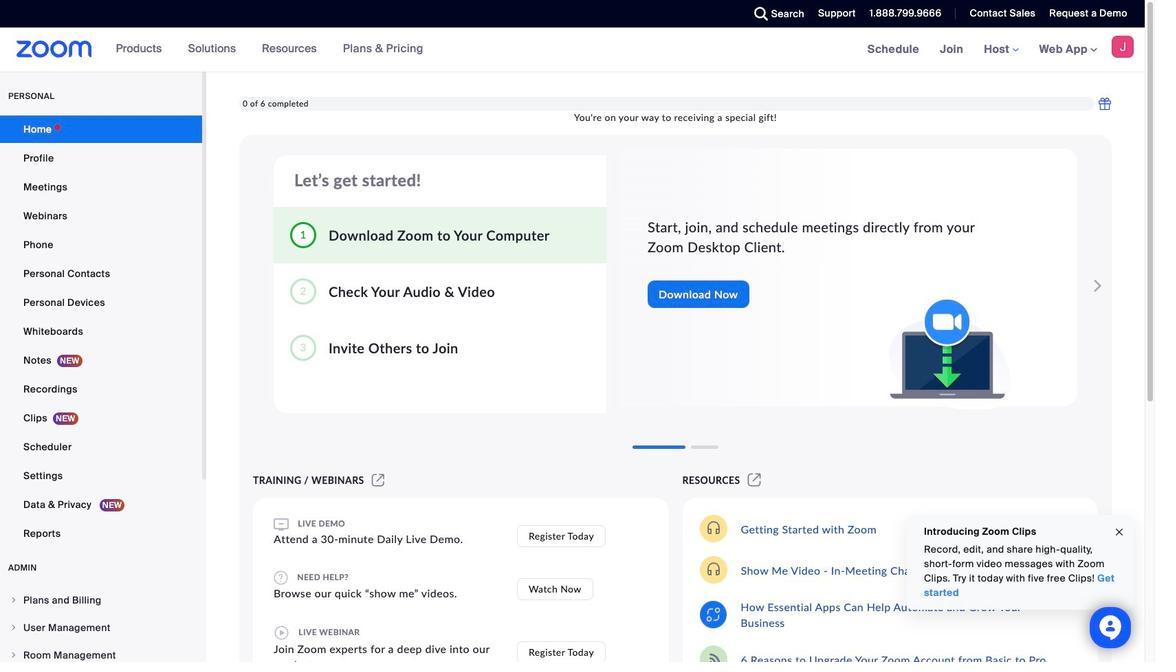 Task type: locate. For each thing, give the bounding box(es) containing it.
right image for third menu item from the bottom of the admin menu menu
[[10, 596, 18, 604]]

0 vertical spatial right image
[[10, 596, 18, 604]]

window new image
[[370, 474, 387, 486], [746, 474, 763, 486]]

banner
[[0, 28, 1145, 72]]

1 vertical spatial menu item
[[0, 615, 202, 641]]

3 menu item from the top
[[0, 642, 202, 662]]

0 horizontal spatial window new image
[[370, 474, 387, 486]]

2 vertical spatial menu item
[[0, 642, 202, 662]]

menu item
[[0, 587, 202, 613], [0, 615, 202, 641], [0, 642, 202, 662]]

right image for third menu item from the top
[[10, 651, 18, 659]]

2 right image from the top
[[10, 624, 18, 632]]

0 vertical spatial menu item
[[0, 587, 202, 613]]

1 window new image from the left
[[370, 474, 387, 486]]

2 vertical spatial right image
[[10, 651, 18, 659]]

1 vertical spatial right image
[[10, 624, 18, 632]]

profile picture image
[[1112, 36, 1134, 58]]

right image
[[10, 596, 18, 604], [10, 624, 18, 632], [10, 651, 18, 659]]

next image
[[1091, 272, 1110, 300]]

admin menu menu
[[0, 587, 202, 662]]

right image for 2nd menu item from the bottom of the admin menu menu
[[10, 624, 18, 632]]

1 horizontal spatial window new image
[[746, 474, 763, 486]]

1 right image from the top
[[10, 596, 18, 604]]

3 right image from the top
[[10, 651, 18, 659]]



Task type: vqa. For each thing, say whether or not it's contained in the screenshot.
banner
yes



Task type: describe. For each thing, give the bounding box(es) containing it.
1 menu item from the top
[[0, 587, 202, 613]]

zoom logo image
[[17, 41, 92, 58]]

2 menu item from the top
[[0, 615, 202, 641]]

2 window new image from the left
[[746, 474, 763, 486]]

close image
[[1114, 524, 1125, 540]]

product information navigation
[[106, 28, 434, 72]]

meetings navigation
[[857, 28, 1145, 72]]

personal menu menu
[[0, 116, 202, 549]]



